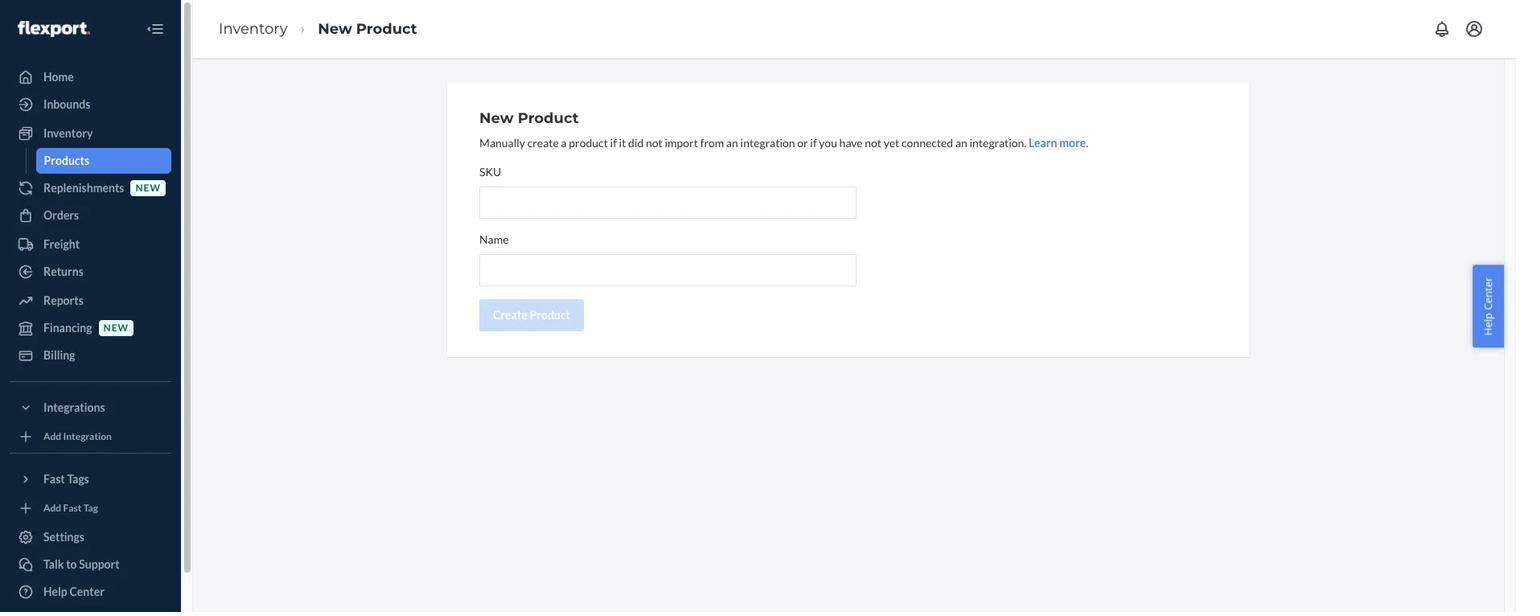 Task type: vqa. For each thing, say whether or not it's contained in the screenshot.
the rightmost units
no



Task type: locate. For each thing, give the bounding box(es) containing it.
0 vertical spatial product
[[356, 20, 417, 38]]

center
[[1482, 277, 1496, 310], [70, 585, 105, 599]]

1 vertical spatial fast
[[63, 502, 82, 515]]

0 horizontal spatial an
[[727, 136, 739, 150]]

2 if from the left
[[811, 136, 817, 150]]

new down products link at the top left
[[136, 182, 161, 194]]

help center inside button
[[1482, 277, 1496, 335]]

open notifications image
[[1433, 19, 1452, 39]]

more
[[1060, 136, 1086, 150]]

to
[[66, 558, 77, 571]]

an
[[727, 136, 739, 150], [956, 136, 968, 150]]

add fast tag
[[43, 502, 98, 515]]

fast left tag
[[63, 502, 82, 515]]

fast left tags
[[43, 472, 65, 486]]

add integration
[[43, 431, 112, 443]]

1 vertical spatial new
[[103, 322, 129, 334]]

help center link
[[10, 579, 171, 605]]

not right did
[[646, 136, 663, 150]]

reports
[[43, 294, 84, 307]]

0 vertical spatial add
[[43, 431, 61, 443]]

learn
[[1029, 136, 1058, 150]]

add integration link
[[10, 427, 171, 447]]

1 horizontal spatial new
[[480, 109, 514, 127]]

close navigation image
[[146, 19, 165, 39]]

1 horizontal spatial center
[[1482, 277, 1496, 310]]

1 add from the top
[[43, 431, 61, 443]]

1 vertical spatial center
[[70, 585, 105, 599]]

1 vertical spatial inventory link
[[10, 121, 171, 146]]

add left the integration at the left
[[43, 431, 61, 443]]

0 vertical spatial fast
[[43, 472, 65, 486]]

0 vertical spatial new product
[[318, 20, 417, 38]]

2 vertical spatial product
[[530, 308, 571, 322]]

0 vertical spatial new
[[318, 20, 352, 38]]

if left it
[[610, 136, 617, 150]]

0 horizontal spatial new product
[[318, 20, 417, 38]]

new down reports link
[[103, 322, 129, 334]]

not left yet
[[865, 136, 882, 150]]

add
[[43, 431, 61, 443], [43, 502, 61, 515]]

1 horizontal spatial inventory link
[[219, 20, 288, 38]]

add fast tag link
[[10, 499, 171, 518]]

or
[[798, 136, 808, 150]]

if right or
[[811, 136, 817, 150]]

1 vertical spatial inventory
[[43, 126, 93, 140]]

orders
[[43, 208, 79, 222]]

2 add from the top
[[43, 502, 61, 515]]

center inside button
[[1482, 277, 1496, 310]]

help center
[[1482, 277, 1496, 335], [43, 585, 105, 599]]

1 horizontal spatial help center
[[1482, 277, 1496, 335]]

not
[[646, 136, 663, 150], [865, 136, 882, 150]]

talk
[[43, 558, 64, 571]]

orders link
[[10, 203, 171, 229]]

1 horizontal spatial new
[[136, 182, 161, 194]]

0 vertical spatial center
[[1482, 277, 1496, 310]]

new
[[136, 182, 161, 194], [103, 322, 129, 334]]

replenishments
[[43, 181, 124, 195]]

1 horizontal spatial if
[[811, 136, 817, 150]]

create
[[528, 136, 559, 150]]

0 vertical spatial new
[[136, 182, 161, 194]]

0 vertical spatial inventory
[[219, 20, 288, 38]]

fast tags button
[[10, 467, 171, 492]]

product inside button
[[530, 308, 571, 322]]

1 vertical spatial help center
[[43, 585, 105, 599]]

product
[[569, 136, 608, 150]]

1 horizontal spatial inventory
[[219, 20, 288, 38]]

1 horizontal spatial an
[[956, 136, 968, 150]]

freight link
[[10, 232, 171, 257]]

inventory link
[[219, 20, 288, 38], [10, 121, 171, 146]]

add up settings on the bottom
[[43, 502, 61, 515]]

products link
[[36, 148, 171, 174]]

fast
[[43, 472, 65, 486], [63, 502, 82, 515]]

0 horizontal spatial if
[[610, 136, 617, 150]]

0 horizontal spatial inventory link
[[10, 121, 171, 146]]

product
[[356, 20, 417, 38], [518, 109, 579, 127], [530, 308, 571, 322]]

home link
[[10, 64, 171, 90]]

1 an from the left
[[727, 136, 739, 150]]

2 not from the left
[[865, 136, 882, 150]]

0 vertical spatial inventory link
[[219, 20, 288, 38]]

0 horizontal spatial new
[[103, 322, 129, 334]]

new product link
[[318, 20, 417, 38]]

import
[[665, 136, 698, 150]]

inbounds
[[43, 97, 90, 111]]

new
[[318, 20, 352, 38], [480, 109, 514, 127]]

0 horizontal spatial inventory
[[43, 126, 93, 140]]

help
[[1482, 313, 1496, 335], [43, 585, 67, 599]]

tag
[[83, 502, 98, 515]]

0 horizontal spatial center
[[70, 585, 105, 599]]

product inside breadcrumbs navigation
[[356, 20, 417, 38]]

integrations
[[43, 401, 105, 414]]

inventory inside inventory link
[[43, 126, 93, 140]]

if
[[610, 136, 617, 150], [811, 136, 817, 150]]

1 vertical spatial add
[[43, 502, 61, 515]]

inventory
[[219, 20, 288, 38], [43, 126, 93, 140]]

home
[[43, 70, 74, 84]]

0 vertical spatial help center
[[1482, 277, 1496, 335]]

1 horizontal spatial help
[[1482, 313, 1496, 335]]

billing link
[[10, 343, 171, 369]]

flexport logo image
[[18, 21, 90, 37]]

None text field
[[480, 187, 857, 219], [480, 254, 857, 286], [480, 187, 857, 219], [480, 254, 857, 286]]

new product
[[318, 20, 417, 38], [480, 109, 579, 127]]

open account menu image
[[1465, 19, 1485, 39]]

an right from
[[727, 136, 739, 150]]

1 horizontal spatial new product
[[480, 109, 579, 127]]

a
[[561, 136, 567, 150]]

settings
[[43, 530, 84, 544]]

0 vertical spatial help
[[1482, 313, 1496, 335]]

0 horizontal spatial not
[[646, 136, 663, 150]]

1 horizontal spatial not
[[865, 136, 882, 150]]

add for add fast tag
[[43, 502, 61, 515]]

breadcrumbs navigation
[[206, 5, 430, 53]]

an right connected
[[956, 136, 968, 150]]

0 horizontal spatial new
[[318, 20, 352, 38]]

returns link
[[10, 259, 171, 285]]

connected
[[902, 136, 954, 150]]

1 vertical spatial help
[[43, 585, 67, 599]]



Task type: describe. For each thing, give the bounding box(es) containing it.
manually create a product if it did not import from an integration or if you have not yet connected an integration. learn more .
[[480, 136, 1089, 150]]

have
[[840, 136, 863, 150]]

talk to support link
[[10, 552, 171, 578]]

1 not from the left
[[646, 136, 663, 150]]

integration.
[[970, 136, 1027, 150]]

fast tags
[[43, 472, 89, 486]]

new product inside breadcrumbs navigation
[[318, 20, 417, 38]]

products
[[44, 154, 89, 167]]

you
[[819, 136, 838, 150]]

create product
[[493, 308, 571, 322]]

tags
[[67, 472, 89, 486]]

1 if from the left
[[610, 136, 617, 150]]

it
[[619, 136, 626, 150]]

new for replenishments
[[136, 182, 161, 194]]

inventory inside breadcrumbs navigation
[[219, 20, 288, 38]]

support
[[79, 558, 120, 571]]

integration
[[741, 136, 795, 150]]

inventory link inside breadcrumbs navigation
[[219, 20, 288, 38]]

returns
[[43, 265, 84, 278]]

2 an from the left
[[956, 136, 968, 150]]

inbounds link
[[10, 92, 171, 117]]

billing
[[43, 348, 75, 362]]

help inside button
[[1482, 313, 1496, 335]]

name
[[480, 233, 509, 246]]

new for financing
[[103, 322, 129, 334]]

integration
[[63, 431, 112, 443]]

1 vertical spatial new
[[480, 109, 514, 127]]

help center button
[[1474, 265, 1505, 347]]

integrations button
[[10, 395, 171, 421]]

manually
[[480, 136, 525, 150]]

create
[[493, 308, 528, 322]]

yet
[[884, 136, 900, 150]]

did
[[629, 136, 644, 150]]

settings link
[[10, 525, 171, 550]]

1 vertical spatial product
[[518, 109, 579, 127]]

0 horizontal spatial help
[[43, 585, 67, 599]]

fast inside dropdown button
[[43, 472, 65, 486]]

add for add integration
[[43, 431, 61, 443]]

1 vertical spatial new product
[[480, 109, 579, 127]]

talk to support
[[43, 558, 120, 571]]

freight
[[43, 237, 80, 251]]

new inside breadcrumbs navigation
[[318, 20, 352, 38]]

create product button
[[480, 299, 584, 332]]

0 horizontal spatial help center
[[43, 585, 105, 599]]

financing
[[43, 321, 92, 335]]

from
[[701, 136, 724, 150]]

sku
[[480, 165, 501, 179]]

learn more button
[[1029, 135, 1086, 151]]

reports link
[[10, 288, 171, 314]]

.
[[1086, 136, 1089, 150]]



